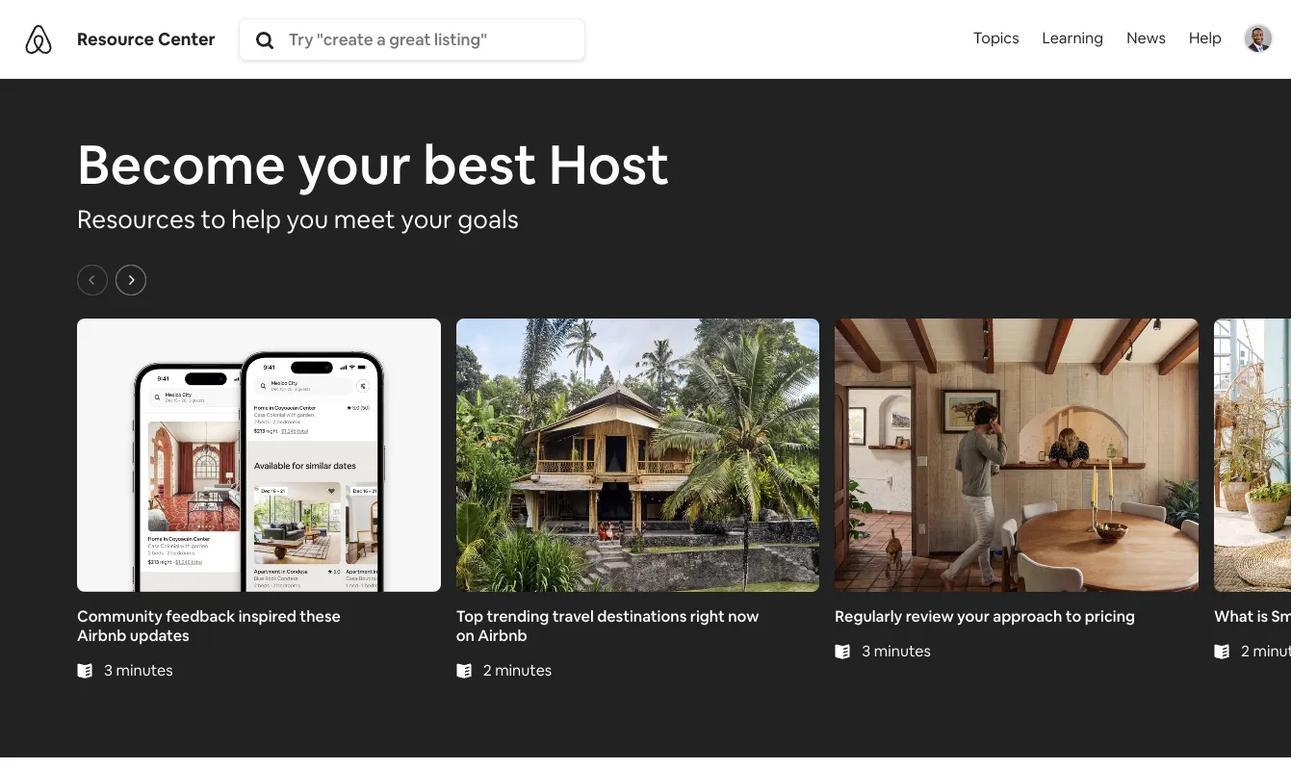 Task type: describe. For each thing, give the bounding box(es) containing it.
3 minutes for regularly
[[863, 641, 932, 662]]

resource center link
[[77, 28, 216, 50]]

minutes for trending
[[495, 661, 552, 681]]

top trending travel destinations right now on airbnb
[[456, 607, 760, 646]]

1 vertical spatial your
[[958, 607, 990, 627]]

2 minut
[[1242, 641, 1292, 662]]

learning button
[[1031, 0, 1116, 77]]

news
[[1127, 28, 1167, 49]]

now
[[729, 607, 760, 627]]

to pricing
[[1066, 607, 1136, 627]]

3 minutes for community
[[104, 661, 173, 681]]

3 for community feedback inspired these airbnb updates
[[104, 661, 113, 681]]

resource center
[[77, 28, 216, 50]]

sm
[[1272, 607, 1292, 627]]

top
[[456, 607, 484, 627]]

two people sit on a balcony bench just outside large open windows near potted trees, a table, and a spiral staircase. image
[[1215, 319, 1292, 592]]

what is sm
[[1215, 607, 1292, 627]]

become
[[77, 129, 286, 200]]

regularly
[[836, 607, 903, 627]]

3 for regularly review your approach to pricing
[[863, 641, 871, 662]]

destinations
[[597, 607, 687, 627]]

to
[[201, 204, 226, 236]]

2 minutes
[[483, 661, 552, 681]]

airbnb updates
[[77, 626, 190, 646]]

2 for 2 minut
[[1242, 641, 1251, 662]]

these
[[300, 607, 341, 627]]

community
[[77, 607, 163, 627]]

help
[[231, 204, 281, 236]]

resource
[[77, 28, 154, 50]]

you
[[287, 204, 329, 236]]



Task type: locate. For each thing, give the bounding box(es) containing it.
inspired
[[239, 607, 297, 627]]

resources
[[77, 204, 195, 236]]

review
[[906, 607, 954, 627]]

community feedback inspired these airbnb updates
[[77, 607, 341, 646]]

2
[[1242, 641, 1251, 662], [483, 661, 492, 681]]

3 minutes down airbnb updates
[[104, 661, 173, 681]]

1 horizontal spatial minutes
[[495, 661, 552, 681]]

Search text field
[[289, 29, 581, 50]]

minutes down airbnb updates
[[116, 661, 173, 681]]

help link
[[1178, 0, 1234, 77]]

0 vertical spatial your
[[297, 129, 412, 200]]

0 horizontal spatial your
[[297, 129, 412, 200]]

center
[[158, 28, 216, 50]]

feedback
[[166, 607, 235, 627]]

best host
[[423, 129, 670, 200]]

help
[[1190, 28, 1223, 49]]

side by side phone screens show listings available for the guest's original dates and for checking in a day earlier or later. image
[[77, 319, 441, 592], [77, 319, 441, 592]]

0 horizontal spatial 2
[[483, 661, 492, 681]]

your
[[297, 129, 412, 200], [958, 607, 990, 627]]

is
[[1258, 607, 1269, 627]]

0 horizontal spatial 3 minutes
[[104, 661, 173, 681]]

0 horizontal spatial minutes
[[116, 661, 173, 681]]

a person holding a mug and a cell phone walks past a dining table toward a bright window as another person looks on. image
[[836, 319, 1199, 592], [836, 319, 1199, 592]]

your up meet
[[297, 129, 412, 200]]

topics button
[[970, 0, 1024, 81]]

1 horizontal spatial 3
[[863, 641, 871, 662]]

3 minutes
[[863, 641, 932, 662], [104, 661, 173, 681]]

become your best host resources to help you meet your goals
[[77, 129, 670, 236]]

three people sit on the front steps of a place listed on airbnb in bali facing large tropical trees and vegetation. image
[[456, 319, 820, 592], [456, 319, 820, 592]]

trending
[[487, 607, 549, 627]]

your goals
[[401, 204, 519, 236]]

0 horizontal spatial 3
[[104, 661, 113, 681]]

regularly review your approach to pricing
[[836, 607, 1136, 627]]

minutes for review
[[875, 641, 932, 662]]

your inside become your best host resources to help you meet your goals
[[297, 129, 412, 200]]

1 horizontal spatial 2
[[1242, 641, 1251, 662]]

3 down regularly
[[863, 641, 871, 662]]

3
[[863, 641, 871, 662], [104, 661, 113, 681]]

3 down airbnb updates
[[104, 661, 113, 681]]

minutes for feedback
[[116, 661, 173, 681]]

minutes
[[875, 641, 932, 662], [116, 661, 173, 681], [495, 661, 552, 681]]

on airbnb
[[456, 626, 528, 646]]

news button
[[1116, 0, 1178, 77]]

minutes down on airbnb
[[495, 661, 552, 681]]

travel
[[553, 607, 594, 627]]

what
[[1215, 607, 1255, 627]]

right
[[691, 607, 725, 627]]

1 horizontal spatial 3 minutes
[[863, 641, 932, 662]]

2 down on airbnb
[[483, 661, 492, 681]]

learning
[[1043, 28, 1104, 49]]

your right review
[[958, 607, 990, 627]]

ben's account image
[[1246, 25, 1273, 52]]

approach
[[994, 607, 1063, 627]]

topics
[[974, 28, 1020, 49]]

2 left 'minut' on the bottom right of page
[[1242, 641, 1251, 662]]

minut
[[1254, 641, 1292, 662]]

3 minutes down regularly
[[863, 641, 932, 662]]

minutes down review
[[875, 641, 932, 662]]

1 horizontal spatial your
[[958, 607, 990, 627]]

meet
[[334, 204, 396, 236]]

2 horizontal spatial minutes
[[875, 641, 932, 662]]

2 for 2 minutes
[[483, 661, 492, 681]]



Task type: vqa. For each thing, say whether or not it's contained in the screenshot.
6th Near from the right
no



